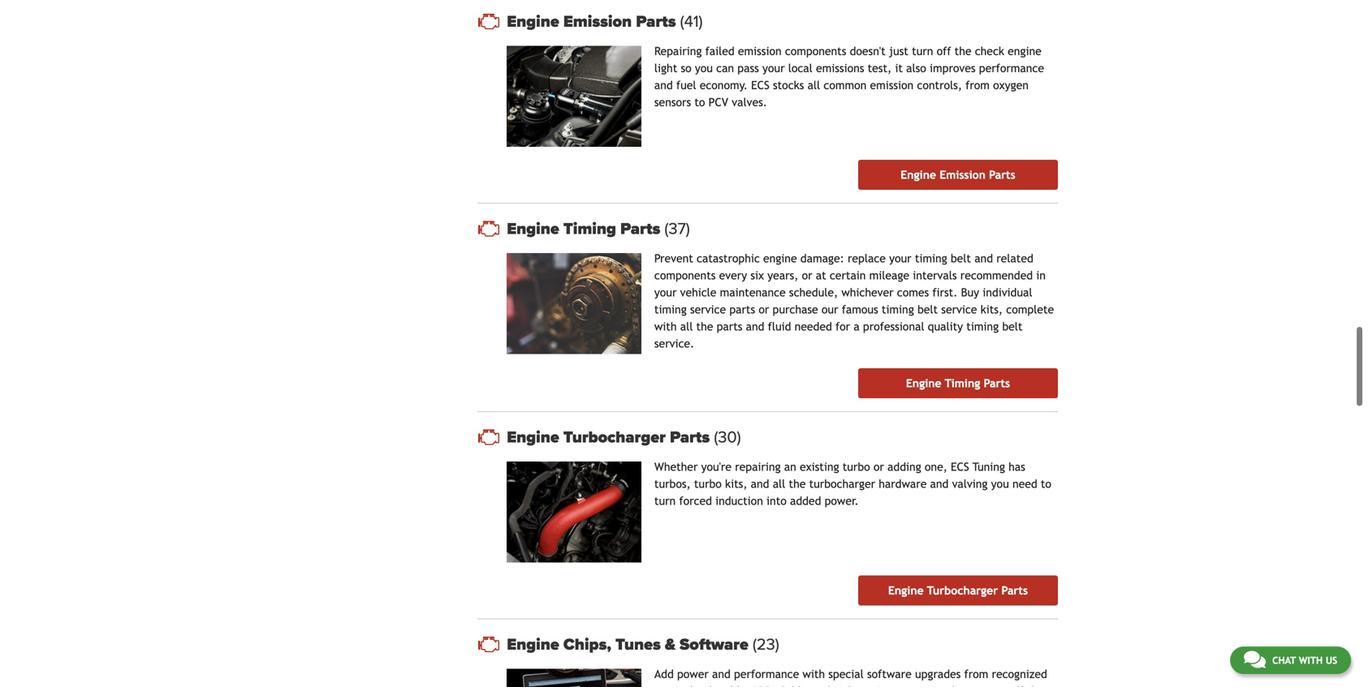 Task type: vqa. For each thing, say whether or not it's contained in the screenshot.


Task type: describe. For each thing, give the bounding box(es) containing it.
individual
[[983, 286, 1032, 299]]

emissions
[[816, 62, 864, 75]]

performance
[[979, 62, 1044, 75]]

chat
[[1272, 655, 1296, 667]]

0 horizontal spatial engine timing parts
[[507, 219, 664, 239]]

timing down buy
[[966, 320, 999, 333]]

certain
[[830, 269, 866, 282]]

1 horizontal spatial timing
[[945, 377, 980, 390]]

whether
[[654, 461, 698, 474]]

can
[[716, 62, 734, 75]]

1 service from the left
[[690, 303, 726, 316]]

intervals
[[913, 269, 957, 282]]

hardware
[[879, 478, 927, 491]]

for
[[835, 320, 850, 333]]

it
[[895, 62, 903, 75]]

engine timing parts thumbnail image image
[[507, 253, 641, 355]]

quality
[[928, 320, 963, 333]]

turbocharger for bottommost engine turbocharger parts link
[[927, 585, 998, 598]]

emission for bottom engine emission parts link
[[940, 169, 986, 182]]

and inside repairing failed emission components doesn't just turn off the check engine light so you can pass your local emissions test, it also improves performance and fuel economy. ecs stocks all common emission controls, from oxygen sensors to pcv valves.
[[654, 79, 673, 92]]

adding
[[887, 461, 921, 474]]

complete
[[1006, 303, 1054, 316]]

common
[[824, 79, 867, 92]]

timing up intervals
[[915, 252, 947, 265]]

fuel
[[676, 79, 696, 92]]

1 vertical spatial parts
[[717, 320, 742, 333]]

repairing
[[735, 461, 781, 474]]

fluid
[[768, 320, 791, 333]]

needed
[[795, 320, 832, 333]]

failed
[[705, 45, 735, 58]]

an
[[784, 461, 796, 474]]

1 vertical spatial engine emission parts link
[[858, 160, 1058, 190]]

1 horizontal spatial turbo
[[843, 461, 870, 474]]

local
[[788, 62, 813, 75]]

engine chips, tunes & software link
[[507, 635, 1058, 655]]

schedule,
[[789, 286, 838, 299]]

mileage
[[869, 269, 909, 282]]

whichever
[[841, 286, 894, 299]]

engine inside prevent catastrophic engine damage: replace your timing belt and related components every six years, or at certain mileage intervals recommended in your vehicle maintenance schedule, whichever comes first. buy individual timing service parts or purchase our famous timing belt service kits, complete with all the parts and fluid needed for a professional quality timing belt service.
[[763, 252, 797, 265]]

all inside repairing failed emission components doesn't just turn off the check engine light so you can pass your local emissions test, it also improves performance and fuel economy. ecs stocks all common emission controls, from oxygen sensors to pcv valves.
[[808, 79, 820, 92]]

&
[[665, 635, 675, 655]]

emission for the topmost engine emission parts link
[[563, 12, 632, 31]]

just
[[889, 45, 908, 58]]

engine for the top engine turbocharger parts link
[[507, 428, 559, 448]]

components inside repairing failed emission components doesn't just turn off the check engine light so you can pass your local emissions test, it also improves performance and fuel economy. ecs stocks all common emission controls, from oxygen sensors to pcv valves.
[[785, 45, 846, 58]]

check
[[975, 45, 1004, 58]]

first.
[[932, 286, 958, 299]]

buy
[[961, 286, 979, 299]]

0 vertical spatial engine timing parts link
[[507, 219, 1058, 239]]

pass
[[737, 62, 759, 75]]

tuning
[[972, 461, 1005, 474]]

0 vertical spatial or
[[802, 269, 812, 282]]

turn inside whether you're repairing an existing turbo or adding one, ecs tuning has turbos, turbo kits, and all the turbocharger hardware and valving you need to turn forced induction into added power.
[[654, 495, 676, 508]]

professional
[[863, 320, 924, 333]]

induction
[[715, 495, 763, 508]]

chat with us link
[[1230, 647, 1351, 675]]

the inside whether you're repairing an existing turbo or adding one, ecs tuning has turbos, turbo kits, and all the turbocharger hardware and valving you need to turn forced induction into added power.
[[789, 478, 806, 491]]

service.
[[654, 338, 694, 351]]

components inside prevent catastrophic engine damage: replace your timing belt and related components every six years, or at certain mileage intervals recommended in your vehicle maintenance schedule, whichever comes first. buy individual timing service parts or purchase our famous timing belt service kits, complete with all the parts and fluid needed for a professional quality timing belt service.
[[654, 269, 716, 282]]

added
[[790, 495, 821, 508]]

0 vertical spatial engine emission parts link
[[507, 12, 1058, 31]]

stocks
[[773, 79, 804, 92]]

existing
[[800, 461, 839, 474]]

repairing
[[654, 45, 702, 58]]

prevent catastrophic engine damage: replace your timing belt and related components every six years, or at certain mileage intervals recommended in your vehicle maintenance schedule, whichever comes first. buy individual timing service parts or purchase our famous timing belt service kits, complete with all the parts and fluid needed for a professional quality timing belt service.
[[654, 252, 1054, 351]]

at
[[816, 269, 826, 282]]

maintenance
[[720, 286, 786, 299]]

all inside prevent catastrophic engine damage: replace your timing belt and related components every six years, or at certain mileage intervals recommended in your vehicle maintenance schedule, whichever comes first. buy individual timing service parts or purchase our famous timing belt service kits, complete with all the parts and fluid needed for a professional quality timing belt service.
[[680, 320, 693, 333]]

valves.
[[732, 96, 767, 109]]

our
[[822, 303, 838, 316]]

0 horizontal spatial emission
[[738, 45, 782, 58]]

chat with us
[[1272, 655, 1337, 667]]

sensors
[[654, 96, 691, 109]]

oxygen
[[993, 79, 1029, 92]]

light
[[654, 62, 677, 75]]

test,
[[868, 62, 892, 75]]

purchase
[[773, 303, 818, 316]]

every
[[719, 269, 747, 282]]

1 horizontal spatial belt
[[951, 252, 971, 265]]

ecs inside repairing failed emission components doesn't just turn off the check engine light so you can pass your local emissions test, it also improves performance and fuel economy. ecs stocks all common emission controls, from oxygen sensors to pcv valves.
[[751, 79, 770, 92]]

catastrophic
[[697, 252, 760, 265]]

turbos,
[[654, 478, 691, 491]]

related
[[996, 252, 1033, 265]]

vehicle
[[680, 286, 716, 299]]

you're
[[701, 461, 732, 474]]

controls,
[[917, 79, 962, 92]]

and down one, on the bottom right of the page
[[930, 478, 949, 491]]

engine emission parts for bottom engine emission parts link
[[901, 169, 1015, 182]]

0 horizontal spatial timing
[[563, 219, 616, 239]]

from
[[966, 79, 990, 92]]

the inside prevent catastrophic engine damage: replace your timing belt and related components every six years, or at certain mileage intervals recommended in your vehicle maintenance schedule, whichever comes first. buy individual timing service parts or purchase our famous timing belt service kits, complete with all the parts and fluid needed for a professional quality timing belt service.
[[696, 320, 713, 333]]

kits, inside whether you're repairing an existing turbo or adding one, ecs tuning has turbos, turbo kits, and all the turbocharger hardware and valving you need to turn forced induction into added power.
[[725, 478, 747, 491]]

chips,
[[563, 635, 611, 655]]

one,
[[925, 461, 947, 474]]



Task type: locate. For each thing, give the bounding box(es) containing it.
famous
[[842, 303, 878, 316]]

engine emission parts thumbnail image image
[[507, 46, 641, 147]]

and down light
[[654, 79, 673, 92]]

0 vertical spatial emission
[[738, 45, 782, 58]]

1 vertical spatial engine turbocharger parts link
[[858, 576, 1058, 606]]

1 horizontal spatial your
[[762, 62, 785, 75]]

engine for the topmost engine emission parts link
[[507, 12, 559, 31]]

0 vertical spatial you
[[695, 62, 713, 75]]

engine turbocharger parts for bottommost engine turbocharger parts link
[[888, 585, 1028, 598]]

kits, down individual
[[981, 303, 1003, 316]]

1 vertical spatial you
[[991, 478, 1009, 491]]

0 vertical spatial turbocharger
[[563, 428, 666, 448]]

2 horizontal spatial the
[[955, 45, 971, 58]]

1 vertical spatial the
[[696, 320, 713, 333]]

0 vertical spatial with
[[654, 320, 677, 333]]

a
[[854, 320, 860, 333]]

engine up performance
[[1008, 45, 1042, 58]]

turn
[[912, 45, 933, 58], [654, 495, 676, 508]]

engine timing parts link
[[507, 219, 1058, 239], [858, 369, 1058, 399]]

belt
[[951, 252, 971, 265], [917, 303, 938, 316], [1002, 320, 1023, 333]]

0 vertical spatial engine turbocharger parts
[[507, 428, 714, 448]]

engine timing parts link down quality
[[858, 369, 1058, 399]]

1 horizontal spatial components
[[785, 45, 846, 58]]

0 horizontal spatial turn
[[654, 495, 676, 508]]

the
[[955, 45, 971, 58], [696, 320, 713, 333], [789, 478, 806, 491]]

2 vertical spatial or
[[874, 461, 884, 474]]

1 horizontal spatial kits,
[[981, 303, 1003, 316]]

1 horizontal spatial you
[[991, 478, 1009, 491]]

you inside repairing failed emission components doesn't just turn off the check engine light so you can pass your local emissions test, it also improves performance and fuel economy. ecs stocks all common emission controls, from oxygen sensors to pcv valves.
[[695, 62, 713, 75]]

comments image
[[1244, 650, 1266, 670]]

you inside whether you're repairing an existing turbo or adding one, ecs tuning has turbos, turbo kits, and all the turbocharger hardware and valving you need to turn forced induction into added power.
[[991, 478, 1009, 491]]

engine timing parts down quality
[[906, 377, 1010, 390]]

0 horizontal spatial turbo
[[694, 478, 722, 491]]

engine timing parts link up years,
[[507, 219, 1058, 239]]

pcv
[[709, 96, 728, 109]]

the down an
[[789, 478, 806, 491]]

0 horizontal spatial engine
[[763, 252, 797, 265]]

to right "need"
[[1041, 478, 1051, 491]]

need
[[1012, 478, 1037, 491]]

recommended
[[960, 269, 1033, 282]]

0 vertical spatial components
[[785, 45, 846, 58]]

ecs up valves.
[[751, 79, 770, 92]]

timing
[[915, 252, 947, 265], [654, 303, 687, 316], [882, 303, 914, 316], [966, 320, 999, 333]]

0 vertical spatial belt
[[951, 252, 971, 265]]

1 vertical spatial engine timing parts link
[[858, 369, 1058, 399]]

1 vertical spatial your
[[889, 252, 911, 265]]

engine turbocharger parts link
[[507, 428, 1058, 448], [858, 576, 1058, 606]]

repairing failed emission components doesn't just turn off the check engine light so you can pass your local emissions test, it also improves performance and fuel economy. ecs stocks all common emission controls, from oxygen sensors to pcv valves.
[[654, 45, 1044, 109]]

replace
[[848, 252, 886, 265]]

0 horizontal spatial engine emission parts
[[507, 12, 680, 31]]

1 vertical spatial engine turbocharger parts
[[888, 585, 1028, 598]]

to inside repairing failed emission components doesn't just turn off the check engine light so you can pass your local emissions test, it also improves performance and fuel economy. ecs stocks all common emission controls, from oxygen sensors to pcv valves.
[[694, 96, 705, 109]]

power.
[[825, 495, 859, 508]]

your
[[762, 62, 785, 75], [889, 252, 911, 265], [654, 286, 677, 299]]

or inside whether you're repairing an existing turbo or adding one, ecs tuning has turbos, turbo kits, and all the turbocharger hardware and valving you need to turn forced induction into added power.
[[874, 461, 884, 474]]

ecs up valving
[[951, 461, 969, 474]]

1 horizontal spatial engine turbocharger parts
[[888, 585, 1028, 598]]

0 horizontal spatial emission
[[563, 12, 632, 31]]

engine turbocharger parts
[[507, 428, 714, 448], [888, 585, 1028, 598]]

with
[[654, 320, 677, 333], [1299, 655, 1323, 667]]

0 vertical spatial timing
[[563, 219, 616, 239]]

1 vertical spatial timing
[[945, 377, 980, 390]]

1 horizontal spatial turbocharger
[[927, 585, 998, 598]]

turbo down you're
[[694, 478, 722, 491]]

whether you're repairing an existing turbo or adding one, ecs tuning has turbos, turbo kits, and all the turbocharger hardware and valving you need to turn forced induction into added power.
[[654, 461, 1051, 508]]

1 horizontal spatial the
[[789, 478, 806, 491]]

1 horizontal spatial ecs
[[951, 461, 969, 474]]

2 horizontal spatial or
[[874, 461, 884, 474]]

0 horizontal spatial or
[[759, 303, 769, 316]]

1 horizontal spatial turn
[[912, 45, 933, 58]]

you down tuning
[[991, 478, 1009, 491]]

service
[[690, 303, 726, 316], [941, 303, 977, 316]]

1 vertical spatial ecs
[[951, 461, 969, 474]]

1 horizontal spatial emission
[[940, 169, 986, 182]]

turn down turbos,
[[654, 495, 676, 508]]

2 horizontal spatial all
[[808, 79, 820, 92]]

in
[[1036, 269, 1046, 282]]

turbo up turbocharger
[[843, 461, 870, 474]]

or down maintenance in the top of the page
[[759, 303, 769, 316]]

2 vertical spatial your
[[654, 286, 677, 299]]

1 vertical spatial kits,
[[725, 478, 747, 491]]

0 horizontal spatial turbocharger
[[563, 428, 666, 448]]

1 vertical spatial all
[[680, 320, 693, 333]]

you
[[695, 62, 713, 75], [991, 478, 1009, 491]]

engine
[[507, 12, 559, 31], [901, 169, 936, 182], [507, 219, 559, 239], [906, 377, 942, 390], [507, 428, 559, 448], [888, 585, 924, 598], [507, 635, 559, 655]]

0 vertical spatial emission
[[563, 12, 632, 31]]

0 vertical spatial engine turbocharger parts link
[[507, 428, 1058, 448]]

with left us
[[1299, 655, 1323, 667]]

to left pcv
[[694, 96, 705, 109]]

0 horizontal spatial your
[[654, 286, 677, 299]]

engine for bottom engine emission parts link
[[901, 169, 936, 182]]

or left at
[[802, 269, 812, 282]]

engine turbocharger parts thumbnail image image
[[507, 462, 641, 563]]

engine emission parts link
[[507, 12, 1058, 31], [858, 160, 1058, 190]]

parts
[[729, 303, 755, 316], [717, 320, 742, 333]]

2 service from the left
[[941, 303, 977, 316]]

components
[[785, 45, 846, 58], [654, 269, 716, 282]]

the down vehicle
[[696, 320, 713, 333]]

engine turbocharger parts for the top engine turbocharger parts link
[[507, 428, 714, 448]]

2 vertical spatial the
[[789, 478, 806, 491]]

1 horizontal spatial or
[[802, 269, 812, 282]]

1 horizontal spatial service
[[941, 303, 977, 316]]

2 horizontal spatial belt
[[1002, 320, 1023, 333]]

your up mileage
[[889, 252, 911, 265]]

0 horizontal spatial all
[[680, 320, 693, 333]]

belt down comes in the top of the page
[[917, 303, 938, 316]]

0 vertical spatial turn
[[912, 45, 933, 58]]

all
[[808, 79, 820, 92], [680, 320, 693, 333], [773, 478, 785, 491]]

timing up engine timing parts thumbnail image
[[563, 219, 616, 239]]

timing down quality
[[945, 377, 980, 390]]

1 horizontal spatial emission
[[870, 79, 914, 92]]

0 vertical spatial parts
[[729, 303, 755, 316]]

0 horizontal spatial to
[[694, 96, 705, 109]]

your left vehicle
[[654, 286, 677, 299]]

1 vertical spatial engine timing parts
[[906, 377, 1010, 390]]

all up into
[[773, 478, 785, 491]]

timing up 'professional'
[[882, 303, 914, 316]]

with inside chat with us link
[[1299, 655, 1323, 667]]

engine for bottommost engine turbocharger parts link
[[888, 585, 924, 598]]

2 vertical spatial belt
[[1002, 320, 1023, 333]]

components up 'local'
[[785, 45, 846, 58]]

engine for engine chips, tunes & software link
[[507, 635, 559, 655]]

years,
[[767, 269, 798, 282]]

belt up intervals
[[951, 252, 971, 265]]

belt down the complete
[[1002, 320, 1023, 333]]

1 vertical spatial emission
[[870, 79, 914, 92]]

0 vertical spatial ecs
[[751, 79, 770, 92]]

1 horizontal spatial engine timing parts
[[906, 377, 1010, 390]]

0 horizontal spatial kits,
[[725, 478, 747, 491]]

kits,
[[981, 303, 1003, 316], [725, 478, 747, 491]]

0 vertical spatial engine timing parts
[[507, 219, 664, 239]]

service down buy
[[941, 303, 977, 316]]

off
[[937, 45, 951, 58]]

0 vertical spatial kits,
[[981, 303, 1003, 316]]

engine chips, tunes & software
[[507, 635, 753, 655]]

forced
[[679, 495, 712, 508]]

and down repairing
[[751, 478, 769, 491]]

your up stocks
[[762, 62, 785, 75]]

or
[[802, 269, 812, 282], [759, 303, 769, 316], [874, 461, 884, 474]]

your inside repairing failed emission components doesn't just turn off the check engine light so you can pass your local emissions test, it also improves performance and fuel economy. ecs stocks all common emission controls, from oxygen sensors to pcv valves.
[[762, 62, 785, 75]]

1 horizontal spatial to
[[1041, 478, 1051, 491]]

1 horizontal spatial engine emission parts
[[901, 169, 1015, 182]]

1 horizontal spatial all
[[773, 478, 785, 491]]

with inside prevent catastrophic engine damage: replace your timing belt and related components every six years, or at certain mileage intervals recommended in your vehicle maintenance schedule, whichever comes first. buy individual timing service parts or purchase our famous timing belt service kits, complete with all the parts and fluid needed for a professional quality timing belt service.
[[654, 320, 677, 333]]

0 horizontal spatial with
[[654, 320, 677, 333]]

1 horizontal spatial engine
[[1008, 45, 1042, 58]]

1 vertical spatial turn
[[654, 495, 676, 508]]

2 horizontal spatial your
[[889, 252, 911, 265]]

service down vehicle
[[690, 303, 726, 316]]

ecs inside whether you're repairing an existing turbo or adding one, ecs tuning has turbos, turbo kits, and all the turbocharger hardware and valving you need to turn forced induction into added power.
[[951, 461, 969, 474]]

all down 'local'
[[808, 79, 820, 92]]

ecs
[[751, 79, 770, 92], [951, 461, 969, 474]]

emission down it
[[870, 79, 914, 92]]

and up recommended
[[974, 252, 993, 265]]

0 vertical spatial all
[[808, 79, 820, 92]]

damage:
[[800, 252, 844, 265]]

six
[[750, 269, 764, 282]]

0 vertical spatial the
[[955, 45, 971, 58]]

the inside repairing failed emission components doesn't just turn off the check engine light so you can pass your local emissions test, it also improves performance and fuel economy. ecs stocks all common emission controls, from oxygen sensors to pcv valves.
[[955, 45, 971, 58]]

engine emission parts for the topmost engine emission parts link
[[507, 12, 680, 31]]

0 horizontal spatial belt
[[917, 303, 938, 316]]

timing down vehicle
[[654, 303, 687, 316]]

1 horizontal spatial with
[[1299, 655, 1323, 667]]

0 horizontal spatial ecs
[[751, 79, 770, 92]]

has
[[1009, 461, 1025, 474]]

0 horizontal spatial engine turbocharger parts
[[507, 428, 714, 448]]

0 horizontal spatial service
[[690, 303, 726, 316]]

comes
[[897, 286, 929, 299]]

0 vertical spatial to
[[694, 96, 705, 109]]

to inside whether you're repairing an existing turbo or adding one, ecs tuning has turbos, turbo kits, and all the turbocharger hardware and valving you need to turn forced induction into added power.
[[1041, 478, 1051, 491]]

kits, inside prevent catastrophic engine damage: replace your timing belt and related components every six years, or at certain mileage intervals recommended in your vehicle maintenance schedule, whichever comes first. buy individual timing service parts or purchase our famous timing belt service kits, complete with all the parts and fluid needed for a professional quality timing belt service.
[[981, 303, 1003, 316]]

engine timing parts up engine timing parts thumbnail image
[[507, 219, 664, 239]]

to
[[694, 96, 705, 109], [1041, 478, 1051, 491]]

prevent
[[654, 252, 693, 265]]

all up service.
[[680, 320, 693, 333]]

1 vertical spatial with
[[1299, 655, 1323, 667]]

engine inside repairing failed emission components doesn't just turn off the check engine light so you can pass your local emissions test, it also improves performance and fuel economy. ecs stocks all common emission controls, from oxygen sensors to pcv valves.
[[1008, 45, 1042, 58]]

or left adding
[[874, 461, 884, 474]]

economy.
[[700, 79, 748, 92]]

turn inside repairing failed emission components doesn't just turn off the check engine light so you can pass your local emissions test, it also improves performance and fuel economy. ecs stocks all common emission controls, from oxygen sensors to pcv valves.
[[912, 45, 933, 58]]

all inside whether you're repairing an existing turbo or adding one, ecs tuning has turbos, turbo kits, and all the turbocharger hardware and valving you need to turn forced induction into added power.
[[773, 478, 785, 491]]

0 vertical spatial your
[[762, 62, 785, 75]]

1 vertical spatial engine
[[763, 252, 797, 265]]

timing
[[563, 219, 616, 239], [945, 377, 980, 390]]

valving
[[952, 478, 988, 491]]

emission up pass on the right of page
[[738, 45, 782, 58]]

turbocharger
[[563, 428, 666, 448], [927, 585, 998, 598]]

1 vertical spatial turbo
[[694, 478, 722, 491]]

you right so
[[695, 62, 713, 75]]

engine up years,
[[763, 252, 797, 265]]

improves
[[930, 62, 976, 75]]

2 vertical spatial all
[[773, 478, 785, 491]]

1 vertical spatial engine emission parts
[[901, 169, 1015, 182]]

into
[[767, 495, 787, 508]]

and left fluid at the top right
[[746, 320, 764, 333]]

1 vertical spatial turbocharger
[[927, 585, 998, 598]]

the right off
[[955, 45, 971, 58]]

turbocharger
[[809, 478, 875, 491]]

0 horizontal spatial components
[[654, 269, 716, 282]]

emission
[[738, 45, 782, 58], [870, 79, 914, 92]]

also
[[906, 62, 926, 75]]

so
[[681, 62, 691, 75]]

with up service.
[[654, 320, 677, 333]]

turbocharger for the top engine turbocharger parts link
[[563, 428, 666, 448]]

components down prevent
[[654, 269, 716, 282]]

1 vertical spatial or
[[759, 303, 769, 316]]

turn up also
[[912, 45, 933, 58]]

tunes
[[615, 635, 661, 655]]

doesn't
[[850, 45, 886, 58]]

software
[[680, 635, 748, 655]]

engine chips, tunes & software thumbnail image image
[[507, 670, 641, 688]]

0 vertical spatial engine
[[1008, 45, 1042, 58]]

1 vertical spatial emission
[[940, 169, 986, 182]]

1 vertical spatial belt
[[917, 303, 938, 316]]

turbo
[[843, 461, 870, 474], [694, 478, 722, 491]]

kits, up induction
[[725, 478, 747, 491]]

1 vertical spatial components
[[654, 269, 716, 282]]

us
[[1326, 655, 1337, 667]]

emission
[[563, 12, 632, 31], [940, 169, 986, 182]]

0 horizontal spatial the
[[696, 320, 713, 333]]



